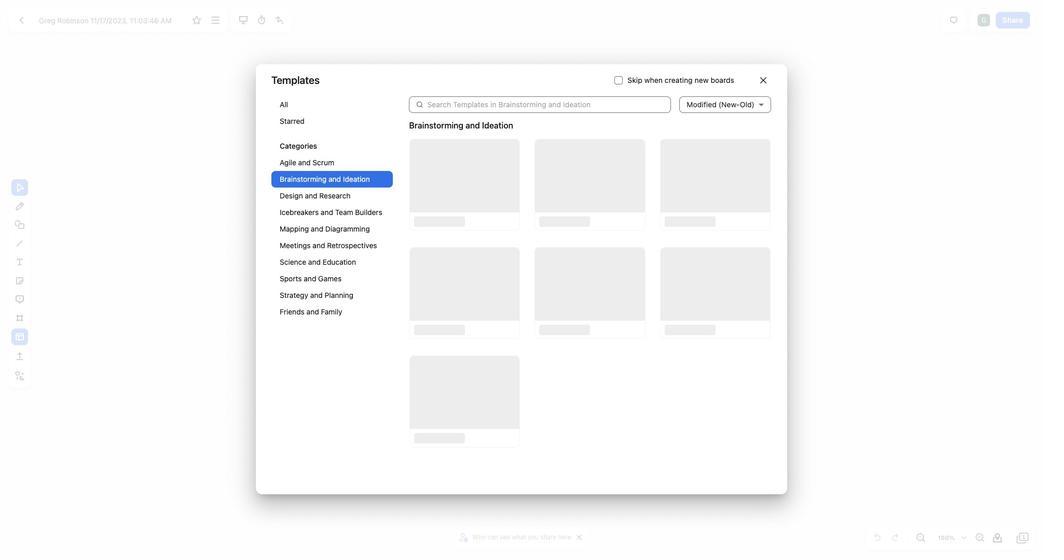 Task type: describe. For each thing, give the bounding box(es) containing it.
meetings
[[280, 241, 311, 250]]

templates image
[[13, 331, 26, 343]]

categories
[[280, 141, 317, 150]]

star this whiteboard image
[[191, 14, 203, 26]]

agile
[[280, 158, 296, 167]]

ideation inside categories element
[[343, 175, 370, 183]]

100 %
[[938, 535, 955, 542]]

upload pdfs and images image
[[13, 351, 26, 363]]

design and research
[[280, 191, 350, 200]]

icebreakers
[[280, 208, 319, 217]]

builders
[[355, 208, 382, 217]]

(new-
[[719, 100, 740, 109]]

here
[[558, 534, 571, 542]]

present image
[[237, 14, 249, 26]]

sports and games
[[280, 274, 342, 283]]

1 horizontal spatial brainstorming and ideation
[[409, 121, 513, 130]]

zoom in image
[[974, 532, 986, 545]]

what
[[512, 534, 526, 542]]

brainstorming and ideation element
[[408, 138, 772, 451]]

templates
[[271, 74, 320, 86]]

timer image
[[255, 14, 268, 26]]

scrum
[[313, 158, 334, 167]]

diagramming
[[325, 224, 370, 233]]

old)
[[740, 100, 755, 109]]

strategy and planning
[[280, 291, 353, 300]]

pages image
[[1017, 532, 1029, 545]]

more options image
[[209, 14, 221, 26]]

research
[[319, 191, 350, 200]]

games
[[318, 274, 342, 283]]

friends and family
[[280, 307, 342, 316]]

who can see what you share here
[[472, 534, 571, 542]]

see
[[500, 534, 510, 542]]

boards
[[711, 76, 734, 84]]

meetings and retrospectives
[[280, 241, 377, 250]]

who
[[472, 534, 486, 542]]

retrospectives
[[327, 241, 377, 250]]

share button
[[996, 12, 1030, 29]]

comment panel image
[[948, 14, 960, 26]]



Task type: vqa. For each thing, say whether or not it's contained in the screenshot.
New
yes



Task type: locate. For each thing, give the bounding box(es) containing it.
dashboard image
[[15, 14, 28, 26]]

all
[[280, 100, 288, 109]]

science and education
[[280, 258, 356, 266]]

planning
[[325, 291, 353, 300]]

family
[[321, 307, 342, 316]]

modified
[[687, 100, 717, 109]]

icebreakers and team builders
[[280, 208, 382, 217]]

%
[[949, 535, 955, 542]]

design
[[280, 191, 303, 200]]

laser image
[[273, 14, 286, 26]]

brainstorming
[[409, 121, 464, 130], [280, 175, 327, 183]]

education
[[323, 258, 356, 266]]

strategy
[[280, 291, 308, 300]]

creating
[[665, 76, 693, 84]]

agile and scrum
[[280, 158, 334, 167]]

more tools image
[[13, 370, 26, 383]]

team
[[335, 208, 353, 217]]

when
[[644, 76, 663, 84]]

and inside status
[[466, 121, 480, 130]]

categories element
[[271, 96, 393, 331]]

share
[[1003, 15, 1023, 24]]

Search Templates in Brainstorming and Ideation text field
[[427, 96, 671, 113]]

ideation inside status
[[482, 121, 513, 130]]

can
[[488, 534, 498, 542]]

0 vertical spatial brainstorming and ideation
[[409, 121, 513, 130]]

1 horizontal spatial brainstorming
[[409, 121, 464, 130]]

skip when creating new boards
[[628, 76, 734, 84]]

modified (new-old) button
[[680, 88, 771, 121]]

starred
[[280, 117, 305, 125]]

who can see what you share here button
[[458, 530, 574, 546]]

new
[[695, 76, 709, 84]]

skip
[[628, 76, 642, 84]]

100
[[938, 535, 949, 542]]

1 vertical spatial ideation
[[343, 175, 370, 183]]

modified (new-old)
[[687, 100, 755, 109]]

brainstorming and ideation status
[[409, 119, 513, 132]]

and
[[466, 121, 480, 130], [298, 158, 311, 167], [329, 175, 341, 183], [305, 191, 317, 200], [321, 208, 333, 217], [311, 224, 323, 233], [313, 241, 325, 250], [308, 258, 321, 266], [304, 274, 316, 283], [310, 291, 323, 300], [307, 307, 319, 316]]

brainstorming inside status
[[409, 121, 464, 130]]

1 vertical spatial brainstorming and ideation
[[280, 175, 370, 183]]

brainstorming and ideation
[[409, 121, 513, 130], [280, 175, 370, 183]]

1 horizontal spatial ideation
[[482, 121, 513, 130]]

science
[[280, 258, 306, 266]]

ideation
[[482, 121, 513, 130], [343, 175, 370, 183]]

brainstorming inside categories element
[[280, 175, 327, 183]]

1 vertical spatial brainstorming
[[280, 175, 327, 183]]

brainstorming and ideation inside categories element
[[280, 175, 370, 183]]

0 horizontal spatial brainstorming
[[280, 175, 327, 183]]

share
[[540, 534, 556, 542]]

Document name text field
[[31, 12, 187, 29]]

mapping
[[280, 224, 309, 233]]

friends
[[280, 307, 305, 316]]

0 horizontal spatial ideation
[[343, 175, 370, 183]]

0 horizontal spatial brainstorming and ideation
[[280, 175, 370, 183]]

mapping and diagramming
[[280, 224, 370, 233]]

zoom out image
[[914, 532, 927, 545]]

0 vertical spatial ideation
[[482, 121, 513, 130]]

sports
[[280, 274, 302, 283]]

0 vertical spatial brainstorming
[[409, 121, 464, 130]]

you
[[528, 534, 538, 542]]



